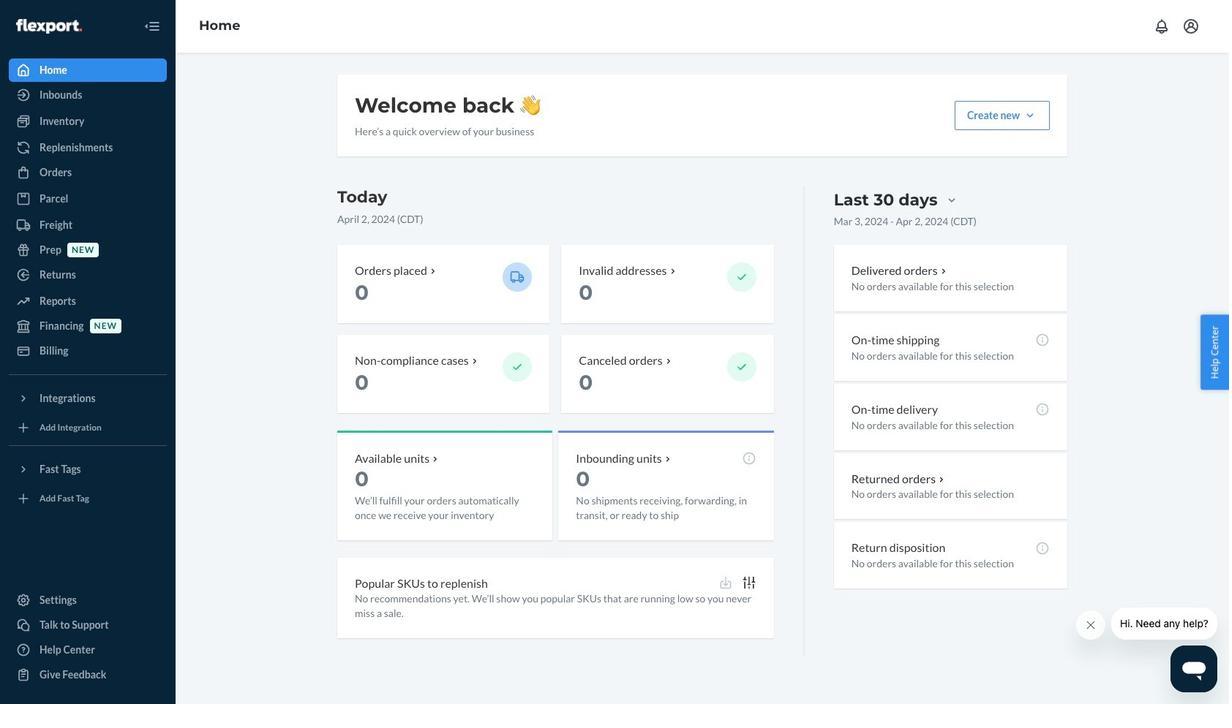 Task type: locate. For each thing, give the bounding box(es) containing it.
open account menu image
[[1183, 18, 1200, 35]]

flexport logo image
[[16, 19, 82, 33]]



Task type: vqa. For each thing, say whether or not it's contained in the screenshot.
OPEN NOTIFICATIONS icon
yes



Task type: describe. For each thing, give the bounding box(es) containing it.
close navigation image
[[143, 18, 161, 35]]

hand-wave emoji image
[[521, 95, 541, 116]]

open notifications image
[[1153, 18, 1171, 35]]



